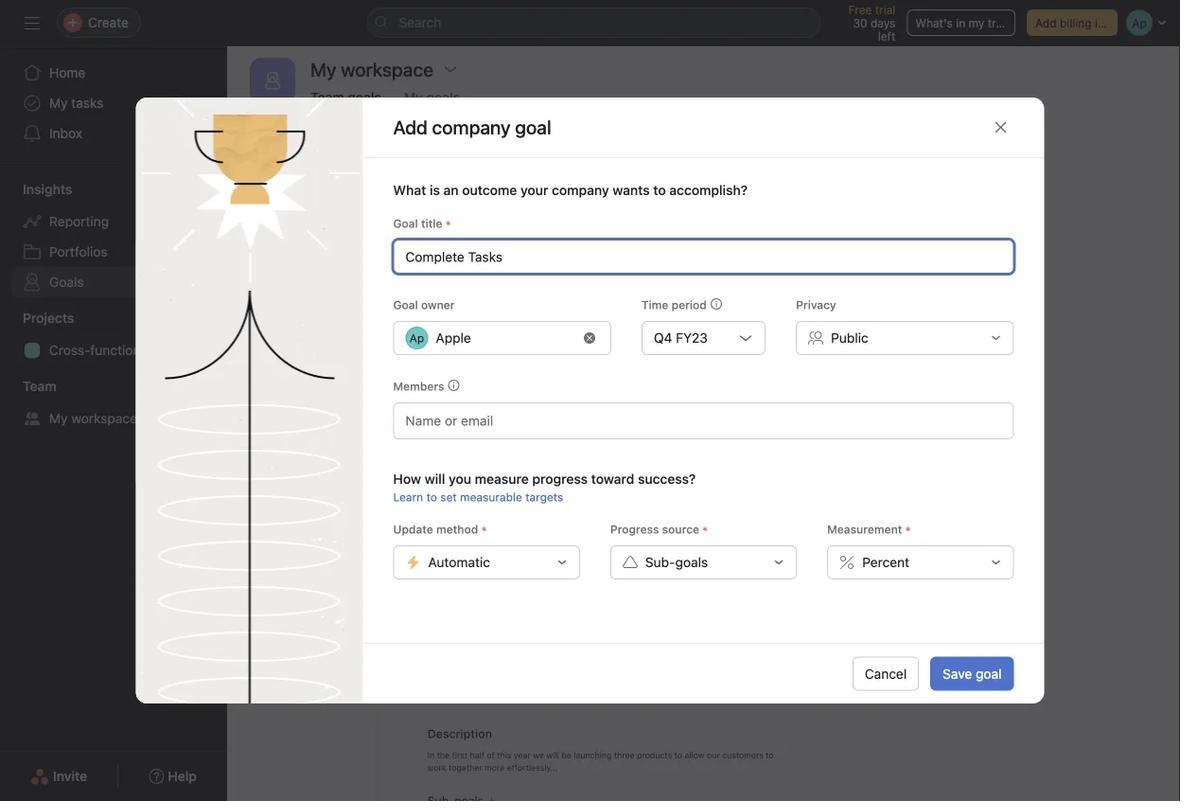 Task type: locate. For each thing, give the bounding box(es) containing it.
0 horizontal spatial goal
[[705, 337, 731, 352]]

goal left the title
[[393, 217, 418, 230]]

what's in my trial? button
[[907, 9, 1016, 36]]

what
[[393, 182, 426, 198]]

team down cross-
[[23, 378, 56, 394]]

projects
[[23, 310, 74, 326]]

goals down source
[[676, 554, 708, 570]]

goals for sub-goals
[[676, 554, 708, 570]]

to
[[605, 254, 618, 272], [892, 254, 906, 272], [427, 491, 437, 504]]

required image down an
[[443, 218, 454, 229]]

0 horizontal spatial your
[[521, 182, 549, 198]]

trial
[[876, 3, 896, 16]]

0 horizontal spatial to
[[427, 491, 437, 504]]

title
[[421, 217, 443, 230]]

to left set
[[427, 491, 437, 504]]

cross-functional project plan link
[[11, 335, 227, 366]]

2 goal from the top
[[393, 298, 418, 312]]

reporting link
[[11, 206, 216, 237]]

update
[[393, 523, 433, 536]]

my for my workspace
[[49, 411, 68, 426]]

my workspace link
[[11, 403, 216, 434]]

goals inside team goals link
[[348, 89, 382, 105]]

cancel
[[865, 666, 907, 681]]

goal for add goal
[[705, 337, 731, 352]]

goals
[[348, 89, 382, 105], [427, 89, 460, 105], [564, 254, 601, 272], [676, 554, 708, 570]]

goals right level
[[564, 254, 601, 272]]

remove image
[[584, 332, 596, 344]]

add inside dialog
[[393, 116, 428, 138]]

required image
[[443, 218, 454, 229], [479, 524, 490, 535], [903, 524, 914, 535]]

public
[[832, 330, 869, 346]]

my for my goals
[[404, 89, 423, 105]]

inbox link
[[11, 118, 216, 149]]

plan
[[201, 342, 227, 358]]

global element
[[0, 46, 227, 160]]

top-
[[499, 254, 529, 272]]

in
[[957, 16, 966, 29]]

1 vertical spatial your
[[910, 254, 940, 272]]

1 horizontal spatial goal
[[976, 666, 1002, 681]]

to left help
[[605, 254, 618, 272]]

goals inside add top-level goals to help teams prioritize and connect work to your organization's objectives.
[[564, 254, 601, 272]]

my workspace
[[311, 58, 434, 80]]

goals
[[49, 274, 84, 290]]

goal for goal owner
[[393, 298, 418, 312]]

portfolios
[[49, 244, 108, 259]]

Name or email text field
[[406, 409, 508, 432]]

teams
[[656, 254, 698, 272]]

progress source
[[611, 523, 700, 536]]

team for team goals
[[311, 89, 344, 105]]

q4 fy23
[[654, 330, 708, 346]]

company
[[552, 182, 610, 198]]

connect
[[796, 254, 851, 272]]

required image up percent dropdown button
[[903, 524, 914, 535]]

and
[[766, 254, 792, 272]]

2 horizontal spatial to
[[892, 254, 906, 272]]

add for add billing info
[[1036, 16, 1057, 29]]

required image down learn to set measurable targets link
[[479, 524, 490, 535]]

add top-level goals to help teams prioritize and connect work to your organization's objectives.
[[468, 254, 940, 295]]

goals for my goals
[[427, 89, 460, 105]]

company goal
[[432, 116, 552, 138]]

goals down my workspace on the top left of the page
[[348, 89, 382, 105]]

1 horizontal spatial team
[[311, 89, 344, 105]]

team down my workspace on the top left of the page
[[311, 89, 344, 105]]

your right work
[[910, 254, 940, 272]]

goal
[[705, 337, 731, 352], [976, 666, 1002, 681]]

team
[[311, 89, 344, 105], [23, 378, 56, 394]]

add inside add top-level goals to help teams prioritize and connect work to your organization's objectives.
[[468, 254, 495, 272]]

1 vertical spatial goal
[[976, 666, 1002, 681]]

goals inside "my goals" link
[[427, 89, 460, 105]]

1 horizontal spatial your
[[910, 254, 940, 272]]

set
[[441, 491, 457, 504]]

left
[[879, 29, 896, 43]]

add goal button
[[665, 328, 743, 362]]

goal inside dialog
[[976, 666, 1002, 681]]

my down team dropdown button
[[49, 411, 68, 426]]

goals up add company goal
[[427, 89, 460, 105]]

Enter goal name text field
[[393, 240, 1015, 274]]

goal owner
[[393, 298, 455, 312]]

to right work
[[892, 254, 906, 272]]

your right outcome at the left top of the page
[[521, 182, 549, 198]]

goals inside sub-goals dropdown button
[[676, 554, 708, 570]]

1 horizontal spatial required image
[[479, 524, 490, 535]]

0 vertical spatial goal
[[705, 337, 731, 352]]

my tasks
[[49, 95, 104, 111]]

0 vertical spatial team
[[311, 89, 344, 105]]

what is an outcome your company wants to accomplish?
[[393, 182, 748, 198]]

what's
[[916, 16, 953, 29]]

1 goal from the top
[[393, 217, 418, 230]]

team goals
[[311, 89, 382, 105]]

trial?
[[988, 16, 1015, 29]]

teams element
[[0, 369, 227, 437]]

0 vertical spatial goal
[[393, 217, 418, 230]]

sub-goals button
[[611, 545, 798, 580]]

2 horizontal spatial required image
[[903, 524, 914, 535]]

search
[[399, 15, 442, 30]]

learn to set measurable targets link
[[393, 491, 564, 504]]

will
[[425, 471, 446, 487]]

my inside global element
[[49, 95, 68, 111]]

my down my workspace on the top left of the page
[[404, 89, 423, 105]]

organization's
[[617, 277, 713, 295]]

1 horizontal spatial to
[[605, 254, 618, 272]]

learn
[[393, 491, 423, 504]]

0 horizontal spatial required image
[[443, 218, 454, 229]]

30
[[854, 16, 868, 29]]

insights button
[[0, 180, 72, 199]]

your
[[521, 182, 549, 198], [910, 254, 940, 272]]

my
[[969, 16, 985, 29]]

save goal
[[943, 666, 1002, 681]]

my inside the teams element
[[49, 411, 68, 426]]

insights
[[23, 181, 72, 197]]

1 vertical spatial goal
[[393, 298, 418, 312]]

percent button
[[828, 545, 1015, 580]]

your inside add top-level goals to help teams prioritize and connect work to your organization's objectives.
[[910, 254, 940, 272]]

0 vertical spatial your
[[521, 182, 549, 198]]

cancel button
[[853, 657, 920, 691]]

my for my tasks
[[49, 95, 68, 111]]

my left tasks
[[49, 95, 68, 111]]

period
[[672, 298, 707, 312]]

goal left owner
[[393, 298, 418, 312]]

inbox
[[49, 125, 82, 141]]

0 horizontal spatial team
[[23, 378, 56, 394]]

team inside dropdown button
[[23, 378, 56, 394]]

measurement
[[828, 523, 903, 536]]

add
[[1036, 16, 1057, 29], [393, 116, 428, 138], [468, 254, 495, 272], [677, 337, 701, 352]]

1 vertical spatial team
[[23, 378, 56, 394]]



Task type: vqa. For each thing, say whether or not it's contained in the screenshot.
the top-
yes



Task type: describe. For each thing, give the bounding box(es) containing it.
what's in my trial?
[[916, 16, 1015, 29]]

automatic
[[429, 554, 490, 570]]

add billing info
[[1036, 16, 1116, 29]]

close this dialog image
[[994, 120, 1009, 135]]

goal for save goal
[[976, 666, 1002, 681]]

add goal
[[677, 337, 731, 352]]

goal title
[[393, 217, 443, 230]]

free
[[849, 3, 873, 16]]

source
[[663, 523, 700, 536]]

prioritize
[[702, 254, 762, 272]]

insights element
[[0, 172, 227, 301]]

apple
[[436, 330, 471, 346]]

search button
[[367, 8, 821, 38]]

owner
[[421, 298, 455, 312]]

tasks
[[71, 95, 104, 111]]

reporting
[[49, 214, 109, 229]]

add billing info button
[[1027, 9, 1118, 36]]

goal for goal title
[[393, 217, 418, 230]]

time
[[642, 298, 669, 312]]

goals link
[[11, 267, 216, 297]]

add for add goal
[[677, 337, 701, 352]]

level
[[529, 254, 560, 272]]

how
[[393, 471, 421, 487]]

work
[[855, 254, 888, 272]]

workspace
[[71, 411, 137, 426]]

required image for automatic
[[479, 524, 490, 535]]

to inside how will you measure progress toward success? learn to set measurable targets
[[427, 491, 437, 504]]

toward success?
[[592, 471, 696, 487]]

info
[[1096, 16, 1116, 29]]

add company goal dialog
[[136, 98, 1045, 704]]

your inside the add company goal dialog
[[521, 182, 549, 198]]

time period
[[642, 298, 707, 312]]

team goals link
[[311, 89, 382, 115]]

search list box
[[367, 8, 821, 38]]

save
[[943, 666, 973, 681]]

my goals
[[404, 89, 460, 105]]

home link
[[11, 58, 216, 88]]

save goal button
[[931, 657, 1015, 691]]

my tasks link
[[11, 88, 216, 118]]

you
[[449, 471, 472, 487]]

my workspace
[[49, 411, 137, 426]]

projects element
[[0, 301, 227, 369]]

project
[[155, 342, 198, 358]]

q4 fy23 button
[[642, 321, 766, 355]]

privacy
[[796, 298, 837, 312]]

update method
[[393, 523, 479, 536]]

required image for percent
[[903, 524, 914, 535]]

home
[[49, 65, 85, 80]]

members
[[393, 380, 445, 393]]

add for add top-level goals to help teams prioritize and connect work to your organization's objectives.
[[468, 254, 495, 272]]

team button
[[0, 377, 56, 396]]

how will you measure progress toward success? learn to set measurable targets
[[393, 471, 696, 504]]

targets
[[526, 491, 564, 504]]

method
[[437, 523, 479, 536]]

is
[[430, 182, 440, 198]]

add company goal
[[393, 116, 552, 138]]

cross-
[[49, 342, 90, 358]]

q4
[[654, 330, 673, 346]]

objectives.
[[717, 277, 791, 295]]

free trial 30 days left
[[849, 3, 896, 43]]

projects button
[[0, 309, 74, 328]]

percent
[[863, 554, 910, 570]]

invite button
[[18, 759, 100, 794]]

add for add company goal
[[393, 116, 428, 138]]

team for team
[[23, 378, 56, 394]]

an
[[444, 182, 459, 198]]

progress
[[611, 523, 659, 536]]

cross-functional project plan
[[49, 342, 227, 358]]

outcome
[[462, 182, 517, 198]]

wants
[[613, 182, 650, 198]]

goals for team goals
[[348, 89, 382, 105]]

days
[[871, 16, 896, 29]]

to accomplish?
[[654, 182, 748, 198]]

billing
[[1060, 16, 1092, 29]]

automatic button
[[393, 545, 580, 580]]

invite
[[53, 768, 87, 784]]

fy23
[[676, 330, 708, 346]]

ap
[[410, 331, 424, 345]]

sub-goals
[[646, 554, 708, 570]]

hide sidebar image
[[25, 15, 40, 30]]

help
[[622, 254, 652, 272]]

progress
[[533, 471, 588, 487]]

functional
[[90, 342, 151, 358]]

required image
[[700, 524, 711, 535]]

sub-
[[646, 554, 676, 570]]

public button
[[796, 321, 1015, 355]]



